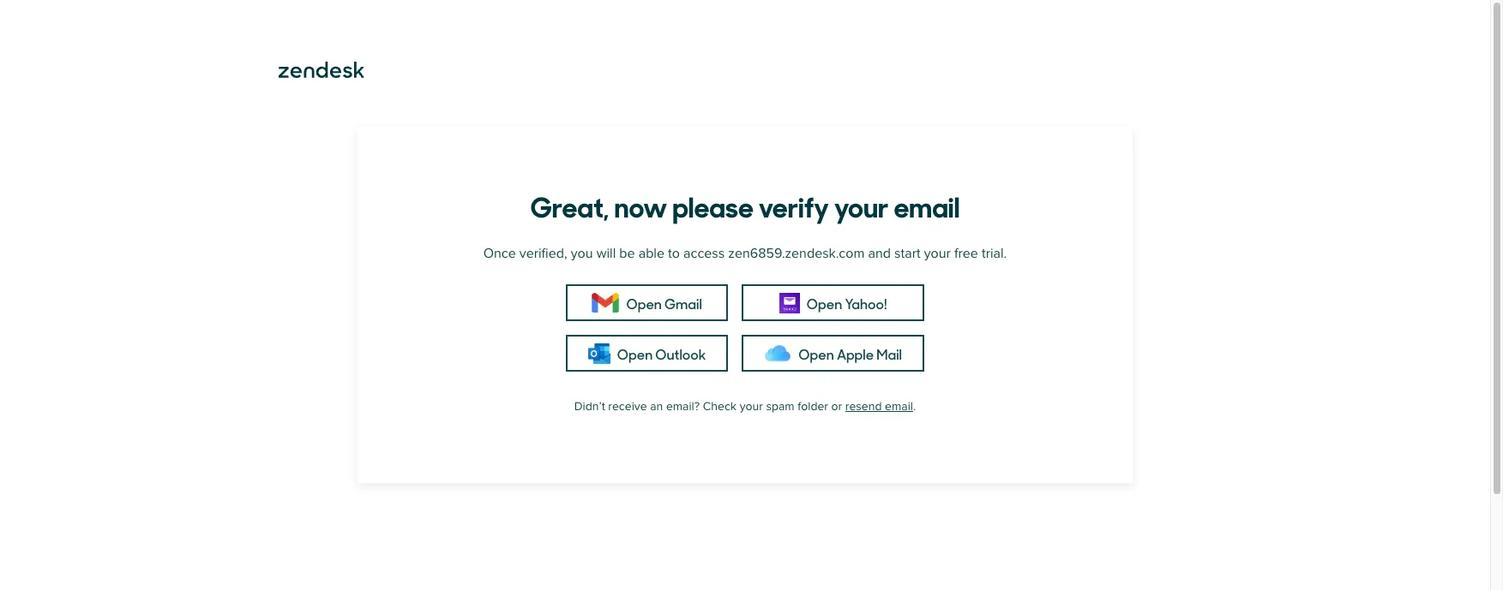 Task type: locate. For each thing, give the bounding box(es) containing it.
resend email link
[[845, 400, 913, 414]]

receive
[[608, 400, 647, 414]]

open left outlook
[[617, 344, 653, 363]]

open yahoo! link
[[742, 285, 924, 322]]

open
[[626, 294, 662, 313], [807, 294, 842, 313], [617, 344, 653, 363], [799, 344, 834, 363]]

open outlook
[[617, 344, 706, 363]]

to
[[668, 245, 680, 262]]

1 vertical spatial your
[[740, 400, 763, 414]]

trial.
[[982, 245, 1007, 262]]

open apple mail
[[799, 344, 902, 363]]

please
[[672, 185, 754, 226]]

great, now please verify your email
[[531, 185, 960, 226]]

open outlook link
[[566, 335, 728, 372]]

open left gmail
[[626, 294, 662, 313]]

open left the yahoo!
[[807, 294, 842, 313]]

0 horizontal spatial your
[[740, 400, 763, 414]]

outlook
[[655, 344, 706, 363]]

spam
[[766, 400, 795, 414]]

0 vertical spatial your
[[924, 245, 951, 262]]

didn't
[[574, 400, 605, 414]]

free
[[954, 245, 978, 262]]

your left spam
[[740, 400, 763, 414]]

resend
[[845, 400, 882, 414]]

your email
[[834, 185, 960, 226]]

email
[[885, 400, 913, 414]]

your left free
[[924, 245, 951, 262]]

you
[[571, 245, 593, 262]]

open for open outlook
[[617, 344, 653, 363]]

your
[[924, 245, 951, 262], [740, 400, 763, 414]]

mail
[[877, 344, 902, 363]]

now
[[614, 185, 667, 226]]

.zendesk.com
[[782, 245, 865, 262]]

once
[[483, 245, 516, 262]]

open left apple
[[799, 344, 834, 363]]

email?
[[666, 400, 700, 414]]

yahoo!
[[845, 294, 887, 313]]

open gmail link
[[566, 285, 728, 322]]

once verified, you will be able to access zen6859 .zendesk.com and start your free trial.
[[483, 245, 1007, 262]]

check
[[703, 400, 737, 414]]



Task type: vqa. For each thing, say whether or not it's contained in the screenshot.
Tab List at the bottom of the page
no



Task type: describe. For each thing, give the bounding box(es) containing it.
open for open yahoo!
[[807, 294, 842, 313]]

be
[[619, 245, 635, 262]]

verify
[[759, 185, 829, 226]]

zen6859
[[728, 245, 782, 262]]

open gmail
[[626, 294, 702, 313]]

or
[[831, 400, 842, 414]]

didn't receive an email? check your spam folder or resend email .
[[574, 400, 916, 414]]

an
[[650, 400, 663, 414]]

start
[[894, 245, 921, 262]]

and
[[868, 245, 891, 262]]

open apple mail link
[[742, 335, 924, 372]]

open for open gmail
[[626, 294, 662, 313]]

great,
[[531, 185, 609, 226]]

gmail
[[665, 294, 702, 313]]

open yahoo!
[[807, 294, 887, 313]]

.
[[913, 400, 916, 414]]

verified,
[[520, 245, 567, 262]]

zendesk image
[[279, 62, 364, 78]]

will
[[597, 245, 616, 262]]

access
[[683, 245, 725, 262]]

1 horizontal spatial your
[[924, 245, 951, 262]]

apple
[[837, 344, 874, 363]]

folder
[[798, 400, 828, 414]]

open for open apple mail
[[799, 344, 834, 363]]

able
[[639, 245, 664, 262]]



